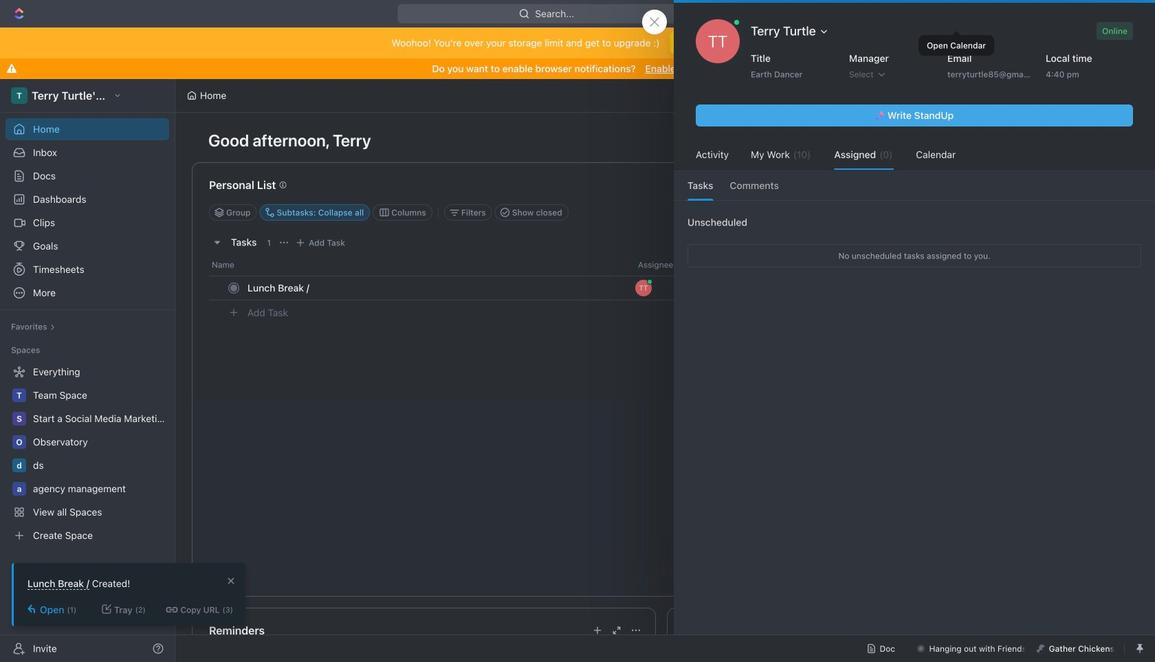 Task type: vqa. For each thing, say whether or not it's contained in the screenshot.
Reminder na﻿me or type '/' for commands text field
no



Task type: locate. For each thing, give the bounding box(es) containing it.
tree inside the 'sidebar' navigation
[[6, 361, 169, 547]]

sidebar navigation
[[0, 79, 178, 662]]

tree
[[6, 361, 169, 547]]

drumstick bite image
[[1036, 645, 1045, 653]]

team space, , element
[[12, 388, 26, 402]]



Task type: describe. For each thing, give the bounding box(es) containing it.
ds, , element
[[12, 459, 26, 472]]

terry turtle's workspace, , element
[[11, 87, 28, 104]]

agency management, , element
[[12, 482, 26, 496]]

observatory, , element
[[12, 435, 26, 449]]

start a social media marketing agency, , element
[[12, 412, 26, 426]]



